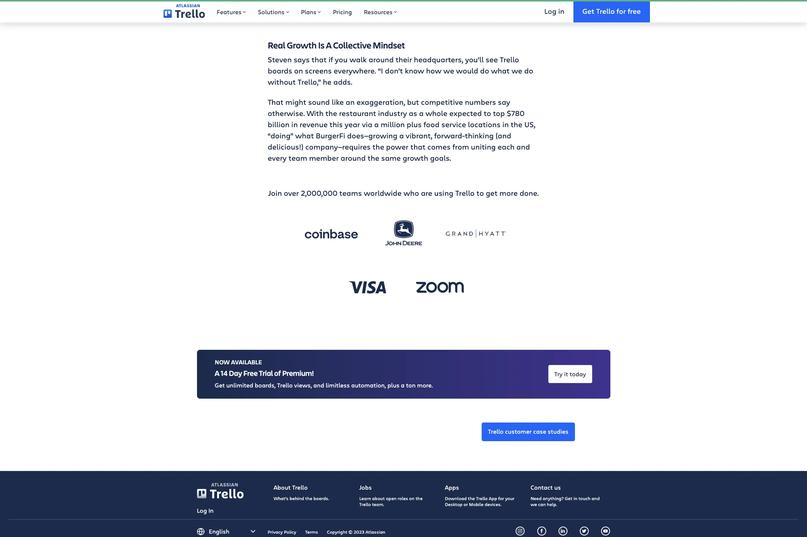 Task type: vqa. For each thing, say whether or not it's contained in the screenshot.


Task type: locate. For each thing, give the bounding box(es) containing it.
2 horizontal spatial and
[[592, 496, 600, 502]]

get right log in
[[583, 6, 595, 16]]

trello left customer
[[488, 428, 504, 436]]

desktop
[[445, 502, 463, 508]]

and
[[517, 142, 530, 152], [314, 381, 324, 389], [592, 496, 600, 502]]

2 horizontal spatial get
[[583, 6, 595, 16]]

in
[[559, 6, 565, 16], [292, 119, 298, 129], [503, 119, 509, 129], [574, 496, 578, 502]]

around up "i at left
[[369, 54, 394, 64]]

the down $780
[[511, 119, 523, 129]]

atlassian trello image
[[163, 4, 205, 18], [197, 483, 244, 499], [211, 484, 238, 487]]

linkedin image
[[561, 530, 566, 534]]

and inside now available a 14 day free trial of premium! get unlimited boards, trello views, and limitless automation, plus a ton more.
[[314, 381, 324, 389]]

1 vertical spatial a
[[215, 368, 220, 379]]

a left ton
[[401, 381, 405, 389]]

trello customer case studies
[[488, 428, 569, 436]]

1 horizontal spatial for
[[617, 6, 626, 16]]

1 vertical spatial plus
[[388, 381, 400, 389]]

would
[[456, 66, 478, 76]]

1 horizontal spatial do
[[525, 66, 534, 76]]

competitive
[[421, 97, 463, 107]]

1 vertical spatial what
[[295, 131, 314, 141]]

youtube image
[[604, 530, 608, 534]]

0 vertical spatial on
[[294, 66, 303, 76]]

a left the 14 at the bottom of the page
[[215, 368, 220, 379]]

trello left free
[[597, 6, 615, 16]]

0 vertical spatial for
[[617, 6, 626, 16]]

0 horizontal spatial on
[[294, 66, 303, 76]]

same
[[381, 153, 401, 163]]

screens
[[305, 66, 332, 76]]

trello inside learn about open roles on the trello team.
[[359, 502, 371, 508]]

that up screens
[[312, 54, 327, 64]]

app
[[489, 496, 497, 502]]

that inside that might sound like an exaggeration, but competitive numbers say otherwise. with the restaurant industry as a whole expected to top $780 billion in revenue this year via a million plus food service locations in the us, "doing" what burgerfi does—growing a vibrant, forward-thinking (and delicious!) company—requires the power that comes from uniting each and every team member around the same growth goals.
[[411, 142, 426, 152]]

around down 'company—requires'
[[341, 153, 366, 163]]

features button
[[211, 0, 252, 22]]

their
[[396, 54, 412, 64]]

to inside that might sound like an exaggeration, but competitive numbers say otherwise. with the restaurant industry as a whole expected to top $780 billion in revenue this year via a million plus food service locations in the us, "doing" what burgerfi does—growing a vibrant, forward-thinking (and delicious!) company—requires the power that comes from uniting each and every team member around the same growth goals.
[[484, 108, 491, 118]]

in inside log in link
[[559, 6, 565, 16]]

0 vertical spatial and
[[517, 142, 530, 152]]

atlassian
[[366, 530, 386, 536]]

available
[[231, 358, 262, 366]]

1 horizontal spatial on
[[409, 496, 415, 502]]

and right each
[[517, 142, 530, 152]]

a right as
[[419, 108, 424, 118]]

plus left ton
[[388, 381, 400, 389]]

get inside need anything? get in touch and we can help.
[[565, 496, 573, 502]]

around inside that might sound like an exaggeration, but competitive numbers say otherwise. with the restaurant industry as a whole expected to top $780 billion in revenue this year via a million plus food service locations in the us, "doing" what burgerfi does—growing a vibrant, forward-thinking (and delicious!) company—requires the power that comes from uniting each and every team member around the same growth goals.
[[341, 153, 366, 163]]

and right views,
[[314, 381, 324, 389]]

the right roles
[[416, 496, 423, 502]]

over
[[284, 188, 299, 198]]

million
[[381, 119, 405, 129]]

0 horizontal spatial around
[[341, 153, 366, 163]]

roles
[[398, 496, 408, 502]]

an
[[346, 97, 355, 107]]

join over 2,000,000 teams worldwide who are using trello to get more done.
[[268, 188, 539, 198]]

1 horizontal spatial a
[[326, 39, 332, 51]]

steven
[[268, 54, 292, 64]]

help.
[[547, 502, 557, 508]]

real
[[268, 39, 285, 51]]

on down says
[[294, 66, 303, 76]]

ton
[[406, 381, 416, 389]]

trello right using
[[456, 188, 475, 198]]

0 vertical spatial log
[[545, 6, 557, 16]]

trello left "app" on the right bottom
[[476, 496, 488, 502]]

that down vibrant,
[[411, 142, 426, 152]]

to left top
[[484, 108, 491, 118]]

on right roles
[[409, 496, 415, 502]]

to
[[484, 108, 491, 118], [477, 188, 484, 198]]

in inside need anything? get in touch and we can help.
[[574, 496, 578, 502]]

privacy
[[268, 530, 283, 536]]

get right anything?
[[565, 496, 573, 502]]

and inside need anything? get in touch and we can help.
[[592, 496, 600, 502]]

do
[[480, 66, 489, 76], [525, 66, 534, 76]]

a up power
[[400, 131, 404, 141]]

2 horizontal spatial we
[[531, 502, 537, 508]]

log inside log in link
[[197, 507, 207, 515]]

the inside learn about open roles on the trello team.
[[416, 496, 423, 502]]

and right touch
[[592, 496, 600, 502]]

plans button
[[295, 0, 327, 22]]

every
[[268, 153, 287, 163]]

behind
[[290, 496, 304, 502]]

power
[[386, 142, 409, 152]]

0 horizontal spatial log
[[197, 507, 207, 515]]

plus down as
[[407, 119, 422, 129]]

0 horizontal spatial what
[[295, 131, 314, 141]]

1 horizontal spatial plus
[[407, 119, 422, 129]]

he
[[323, 77, 332, 87]]

the left same
[[368, 153, 380, 163]]

trello right see
[[500, 54, 519, 64]]

everywhere.
[[334, 66, 376, 76]]

around
[[369, 54, 394, 64], [341, 153, 366, 163]]

free
[[628, 6, 641, 16]]

0 horizontal spatial do
[[480, 66, 489, 76]]

learn about open roles on the trello team.
[[359, 496, 423, 508]]

try it today link
[[548, 365, 593, 384]]

twitter image
[[582, 530, 587, 534]]

for right "app" on the right bottom
[[498, 496, 504, 502]]

know
[[405, 66, 424, 76]]

plus inside now available a 14 day free trial of premium! get unlimited boards, trello views, and limitless automation, plus a ton more.
[[388, 381, 400, 389]]

0 vertical spatial a
[[326, 39, 332, 51]]

day
[[229, 368, 242, 379]]

1 horizontal spatial around
[[369, 54, 394, 64]]

0 vertical spatial plus
[[407, 119, 422, 129]]

goals.
[[430, 153, 451, 163]]

0 vertical spatial that
[[312, 54, 327, 64]]

get down the 14 at the bottom of the page
[[215, 381, 225, 389]]

pricing
[[333, 8, 352, 16]]

instagram image
[[518, 530, 523, 534]]

1 vertical spatial on
[[409, 496, 415, 502]]

1 vertical spatial around
[[341, 153, 366, 163]]

grand hyatt logo image
[[446, 219, 506, 249]]

0 horizontal spatial get
[[215, 381, 225, 389]]

1 vertical spatial for
[[498, 496, 504, 502]]

log inside log in link
[[545, 6, 557, 16]]

1 vertical spatial that
[[411, 142, 426, 152]]

0 horizontal spatial for
[[498, 496, 504, 502]]

privacy policy
[[268, 530, 296, 536]]

with
[[307, 108, 324, 118]]

log
[[545, 6, 557, 16], [197, 507, 207, 515]]

for left free
[[617, 6, 626, 16]]

pricing link
[[327, 0, 358, 22]]

need
[[531, 496, 542, 502]]

1 horizontal spatial get
[[565, 496, 573, 502]]

log for log in
[[197, 507, 207, 515]]

1 vertical spatial and
[[314, 381, 324, 389]]

teams
[[340, 188, 362, 198]]

your
[[505, 496, 515, 502]]

us,
[[525, 119, 536, 129]]

"i
[[378, 66, 383, 76]]

the right download at the bottom
[[468, 496, 475, 502]]

1 horizontal spatial and
[[517, 142, 530, 152]]

download
[[445, 496, 467, 502]]

don't
[[385, 66, 403, 76]]

a
[[419, 108, 424, 118], [374, 119, 379, 129], [400, 131, 404, 141], [401, 381, 405, 389]]

2 vertical spatial and
[[592, 496, 600, 502]]

log in
[[545, 6, 565, 16]]

1 vertical spatial log
[[197, 507, 207, 515]]

log for log in
[[545, 6, 557, 16]]

trello left team.
[[359, 502, 371, 508]]

1 horizontal spatial log
[[545, 6, 557, 16]]

a inside now available a 14 day free trial of premium! get unlimited boards, trello views, and limitless automation, plus a ton more.
[[215, 368, 220, 379]]

0 vertical spatial around
[[369, 54, 394, 64]]

0 horizontal spatial and
[[314, 381, 324, 389]]

0 horizontal spatial a
[[215, 368, 220, 379]]

what down see
[[491, 66, 510, 76]]

0 horizontal spatial plus
[[388, 381, 400, 389]]

log in
[[197, 507, 214, 515]]

1 horizontal spatial that
[[411, 142, 426, 152]]

0 vertical spatial get
[[583, 6, 595, 16]]

0 vertical spatial to
[[484, 108, 491, 118]]

©
[[349, 530, 353, 536]]

that
[[312, 54, 327, 64], [411, 142, 426, 152]]

are
[[421, 188, 433, 198]]

now
[[215, 358, 230, 366]]

a right is at the top left of page
[[326, 39, 332, 51]]

log in link
[[536, 0, 574, 22]]

done.
[[520, 188, 539, 198]]

trello up what's behind the boards.
[[292, 484, 308, 492]]

see
[[486, 54, 498, 64]]

or
[[464, 502, 468, 508]]

what's behind the boards.
[[274, 496, 329, 502]]

limitless
[[326, 381, 350, 389]]

plus inside that might sound like an exaggeration, but competitive numbers say otherwise. with the restaurant industry as a whole expected to top $780 billion in revenue this year via a million plus food service locations in the us, "doing" what burgerfi does—growing a vibrant, forward-thinking (and delicious!) company—requires the power that comes from uniting each and every team member around the same growth goals.
[[407, 119, 422, 129]]

resources
[[364, 8, 393, 16]]

1 vertical spatial get
[[215, 381, 225, 389]]

mobile
[[469, 502, 484, 508]]

get
[[486, 188, 498, 198]]

policy
[[284, 530, 296, 536]]

to left get
[[477, 188, 484, 198]]

trello inside real growth is a collective mindset steven says that if you walk around their headquarters, you'll see trello boards on screens everywhere. "i don't know how we would do what we do without trello," he adds.
[[500, 54, 519, 64]]

trello down of
[[277, 381, 293, 389]]

0 horizontal spatial that
[[312, 54, 327, 64]]

1 horizontal spatial what
[[491, 66, 510, 76]]

2 vertical spatial get
[[565, 496, 573, 502]]

plus
[[407, 119, 422, 129], [388, 381, 400, 389]]

is
[[318, 39, 325, 51]]

like
[[332, 97, 344, 107]]

for inside download the trello app for your desktop or mobile devices.
[[498, 496, 504, 502]]

for inside 'link'
[[617, 6, 626, 16]]

0 vertical spatial what
[[491, 66, 510, 76]]

what down revenue
[[295, 131, 314, 141]]



Task type: describe. For each thing, give the bounding box(es) containing it.
delicious!)
[[268, 142, 304, 152]]

via
[[362, 119, 373, 129]]

anything?
[[543, 496, 564, 502]]

might
[[286, 97, 306, 107]]

that
[[268, 97, 284, 107]]

on inside real growth is a collective mindset steven says that if you walk around their headquarters, you'll see trello boards on screens everywhere. "i don't know how we would do what we do without trello," he adds.
[[294, 66, 303, 76]]

how
[[426, 66, 442, 76]]

walk
[[350, 54, 367, 64]]

open
[[386, 496, 397, 502]]

it
[[564, 370, 568, 378]]

whole
[[426, 108, 448, 118]]

does—growing
[[347, 131, 398, 141]]

adds.
[[334, 77, 352, 87]]

restaurant
[[339, 108, 376, 118]]

a inside now available a 14 day free trial of premium! get unlimited boards, trello views, and limitless automation, plus a ton more.
[[401, 381, 405, 389]]

trello customer case studies link
[[482, 423, 575, 442]]

2 do from the left
[[525, 66, 534, 76]]

john deere logo image
[[374, 214, 434, 255]]

boards,
[[255, 381, 276, 389]]

today
[[570, 370, 586, 378]]

about
[[372, 496, 385, 502]]

get trello for free link
[[574, 0, 650, 22]]

join
[[268, 188, 282, 198]]

zoom logo image
[[410, 272, 470, 302]]

growth
[[403, 153, 428, 163]]

around inside real growth is a collective mindset steven says that if you walk around their headquarters, you'll see trello boards on screens everywhere. "i don't know how we would do what we do without trello," he adds.
[[369, 54, 394, 64]]

what inside real growth is a collective mindset steven says that if you walk around their headquarters, you'll see trello boards on screens everywhere. "i don't know how we would do what we do without trello," he adds.
[[491, 66, 510, 76]]

what inside that might sound like an exaggeration, but competitive numbers say otherwise. with the restaurant industry as a whole expected to top $780 billion in revenue this year via a million plus food service locations in the us, "doing" what burgerfi does—growing a vibrant, forward-thinking (and delicious!) company—requires the power that comes from uniting each and every team member around the same growth goals.
[[295, 131, 314, 141]]

a inside real growth is a collective mindset steven says that if you walk around their headquarters, you'll see trello boards on screens everywhere. "i don't know how we would do what we do without trello," he adds.
[[326, 39, 332, 51]]

the right behind
[[305, 496, 312, 502]]

us
[[555, 484, 561, 492]]

trello inside now available a 14 day free trial of premium! get unlimited boards, trello views, and limitless automation, plus a ton more.
[[277, 381, 293, 389]]

in
[[209, 507, 214, 515]]

we inside need anything? get in touch and we can help.
[[531, 502, 537, 508]]

learn
[[359, 496, 371, 502]]

each
[[498, 142, 515, 152]]

comes
[[428, 142, 451, 152]]

about
[[274, 484, 291, 492]]

service
[[442, 119, 466, 129]]

boards
[[268, 66, 292, 76]]

solutions button
[[252, 0, 295, 22]]

on inside learn about open roles on the trello team.
[[409, 496, 415, 502]]

1 horizontal spatial we
[[512, 66, 523, 76]]

from
[[453, 142, 469, 152]]

member
[[309, 153, 339, 163]]

mindset
[[373, 39, 405, 51]]

vibrant,
[[406, 131, 433, 141]]

locations
[[468, 119, 501, 129]]

premium!
[[282, 368, 314, 379]]

facebook image
[[540, 530, 544, 534]]

views,
[[294, 381, 312, 389]]

exaggeration,
[[357, 97, 405, 107]]

terms
[[305, 530, 318, 536]]

get trello for free
[[583, 6, 641, 16]]

billion
[[268, 119, 290, 129]]

headquarters,
[[414, 54, 464, 64]]

numbers
[[465, 97, 496, 107]]

worldwide
[[364, 188, 402, 198]]

2,000,000
[[301, 188, 338, 198]]

the inside download the trello app for your desktop or mobile devices.
[[468, 496, 475, 502]]

copyright
[[327, 530, 348, 536]]

trello inside download the trello app for your desktop or mobile devices.
[[476, 496, 488, 502]]

a right via
[[374, 119, 379, 129]]

otherwise.
[[268, 108, 305, 118]]

try it today
[[555, 370, 586, 378]]

say
[[498, 97, 510, 107]]

expected
[[450, 108, 482, 118]]

without
[[268, 77, 296, 87]]

need anything? get in touch and we can help.
[[531, 496, 600, 508]]

studies
[[548, 428, 569, 436]]

growth
[[287, 39, 317, 51]]

coinbase logo image
[[301, 219, 362, 249]]

the down does—growing
[[373, 142, 384, 152]]

as
[[409, 108, 417, 118]]

top
[[493, 108, 505, 118]]

but
[[407, 97, 419, 107]]

thinking
[[465, 131, 494, 141]]

(and
[[496, 131, 512, 141]]

what's
[[274, 496, 289, 502]]

page progress progress bar
[[0, 0, 807, 1]]

industry
[[378, 108, 407, 118]]

more.
[[417, 381, 433, 389]]

team
[[289, 153, 307, 163]]

trello,"
[[298, 77, 321, 87]]

log in link
[[197, 507, 214, 516]]

try
[[555, 370, 563, 378]]

1 do from the left
[[480, 66, 489, 76]]

get inside now available a 14 day free trial of premium! get unlimited boards, trello views, and limitless automation, plus a ton more.
[[215, 381, 225, 389]]

trial
[[259, 368, 273, 379]]

that might sound like an exaggeration, but competitive numbers say otherwise. with the restaurant industry as a whole expected to top $780 billion in revenue this year via a million plus food service locations in the us, "doing" what burgerfi does—growing a vibrant, forward-thinking (and delicious!) company—requires the power that comes from uniting each and every team member around the same growth goals.
[[268, 97, 536, 163]]

revenue
[[300, 119, 328, 129]]

$780
[[507, 108, 525, 118]]

1 vertical spatial to
[[477, 188, 484, 198]]

food
[[424, 119, 440, 129]]

real growth is a collective mindset steven says that if you walk around their headquarters, you'll see trello boards on screens everywhere. "i don't know how we would do what we do without trello," he adds.
[[268, 39, 534, 87]]

solutions
[[258, 8, 285, 16]]

touch
[[579, 496, 591, 502]]

and inside that might sound like an exaggeration, but competitive numbers say otherwise. with the restaurant industry as a whole expected to top $780 billion in revenue this year via a million plus food service locations in the us, "doing" what burgerfi does—growing a vibrant, forward-thinking (and delicious!) company—requires the power that comes from uniting each and every team member around the same growth goals.
[[517, 142, 530, 152]]

team.
[[372, 502, 384, 508]]

free
[[243, 368, 258, 379]]

trello inside 'link'
[[597, 6, 615, 16]]

year
[[345, 119, 360, 129]]

get inside 'link'
[[583, 6, 595, 16]]

uniting
[[471, 142, 496, 152]]

says
[[294, 54, 310, 64]]

that inside real growth is a collective mindset steven says that if you walk around their headquarters, you'll see trello boards on screens everywhere. "i don't know how we would do what we do without trello," he adds.
[[312, 54, 327, 64]]

now available a 14 day free trial of premium! get unlimited boards, trello views, and limitless automation, plus a ton more.
[[215, 358, 433, 389]]

0 horizontal spatial we
[[444, 66, 454, 76]]

the up this
[[326, 108, 337, 118]]

using
[[434, 188, 454, 198]]

visa logo image
[[337, 272, 398, 302]]



